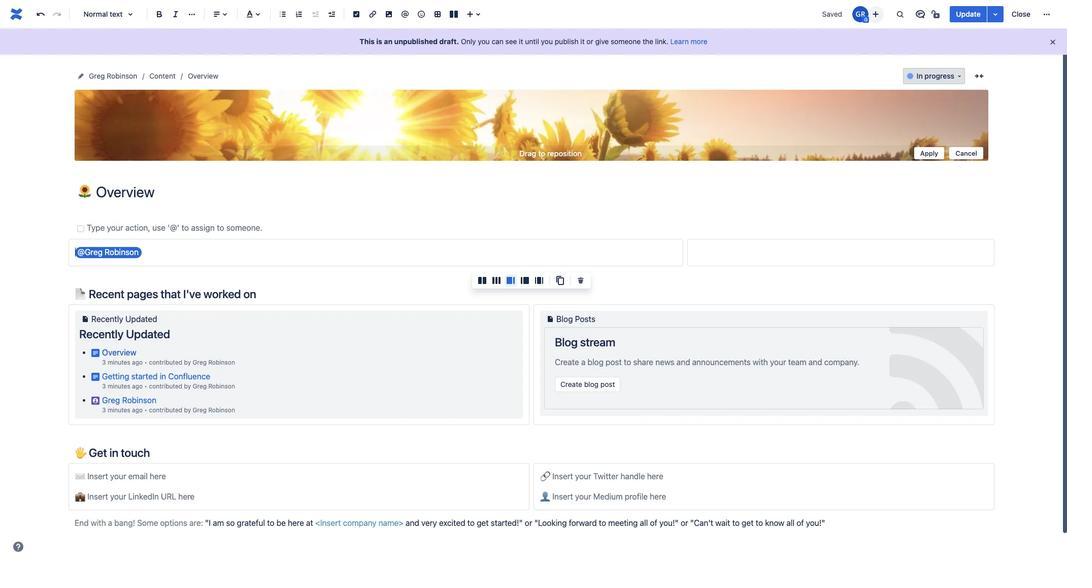 Task type: describe. For each thing, give the bounding box(es) containing it.
0 horizontal spatial or
[[525, 519, 533, 528]]

0 horizontal spatial with
[[91, 519, 106, 528]]

post inside button
[[601, 381, 615, 389]]

0 horizontal spatial overview link
[[102, 348, 136, 357]]

more image
[[1041, 8, 1053, 20]]

overview for overview
[[188, 72, 218, 80]]

• inside overview 3 minutes ago • contributed by greg robinson
[[144, 359, 147, 367]]

end
[[75, 519, 89, 528]]

copy image
[[554, 275, 566, 287]]

greg robinson link for overview
[[193, 359, 235, 367]]

mention image
[[399, 8, 411, 20]]

content
[[149, 72, 176, 80]]

started!"
[[491, 519, 523, 528]]

by inside overview 3 minutes ago • contributed by greg robinson
[[184, 359, 191, 367]]

the
[[643, 37, 654, 46]]

0 vertical spatial blog
[[588, 358, 604, 367]]

action item image
[[350, 8, 363, 20]]

normal text button
[[74, 3, 143, 25]]

in for get
[[110, 446, 118, 460]]

@greg
[[78, 248, 103, 257]]

outdent ⇧tab image
[[309, 8, 322, 20]]

three columns with sidebars image
[[533, 275, 545, 287]]

getting started in confluence link
[[102, 372, 210, 381]]

1 horizontal spatial or
[[587, 37, 594, 46]]

blog posts image
[[544, 314, 557, 326]]

create blog post button
[[555, 377, 621, 393]]

by inside getting started in confluence 3 minutes ago • contributed by greg robinson
[[184, 383, 191, 390]]

1 it from the left
[[519, 37, 523, 46]]

on
[[244, 287, 256, 301]]

confluence image
[[8, 6, 24, 22]]

1 vertical spatial updated
[[126, 328, 170, 342]]

this
[[360, 37, 375, 46]]

2 get from the left
[[742, 519, 754, 528]]

2 it from the left
[[581, 37, 585, 46]]

to right forward
[[599, 519, 606, 528]]

ago inside greg robinson 3 minutes ago • contributed by greg robinson
[[132, 407, 143, 414]]

make page fixed-width image
[[974, 70, 986, 82]]

1 all from the left
[[640, 519, 648, 528]]

no restrictions image
[[931, 8, 943, 20]]

started
[[131, 372, 158, 381]]

stream
[[580, 336, 616, 350]]

so
[[226, 519, 235, 528]]

by inside greg robinson 3 minutes ago • contributed by greg robinson
[[184, 407, 191, 414]]

<insert
[[315, 519, 341, 528]]

emoji image
[[415, 8, 428, 20]]

right sidebar image
[[505, 275, 517, 287]]

robinson inside overview 3 minutes ago • contributed by greg robinson
[[208, 359, 235, 367]]

blog posts
[[557, 315, 596, 324]]

ago inside getting started in confluence 3 minutes ago • contributed by greg robinson
[[132, 383, 143, 390]]

apply
[[921, 149, 939, 157]]

more formatting image
[[186, 8, 198, 20]]

robinson inside getting started in confluence 3 minutes ago • contributed by greg robinson
[[208, 383, 235, 390]]

create for create blog post
[[561, 381, 583, 389]]

minutes inside getting started in confluence 3 minutes ago • contributed by greg robinson
[[108, 383, 130, 390]]

blog stream
[[555, 336, 616, 350]]

an
[[384, 37, 393, 46]]

only
[[461, 37, 476, 46]]

📄 recent pages that i've worked on
[[75, 287, 256, 301]]

this is an unpublished draft. only you can see it until you publish it or give someone the link. learn more
[[360, 37, 708, 46]]

to left know
[[756, 519, 763, 528]]

🖐 get in touch
[[75, 446, 150, 460]]

is
[[377, 37, 382, 46]]

2 horizontal spatial or
[[681, 519, 689, 528]]

until
[[525, 37, 539, 46]]

know
[[765, 519, 785, 528]]

more
[[691, 37, 708, 46]]

someone
[[611, 37, 641, 46]]

0 vertical spatial recently
[[91, 315, 123, 324]]

grateful
[[237, 519, 265, 528]]

posts
[[575, 315, 596, 324]]

bang!
[[114, 519, 135, 528]]

text
[[110, 10, 123, 18]]

indent tab image
[[326, 8, 338, 20]]

options
[[160, 519, 187, 528]]

to right wait
[[733, 519, 740, 528]]

2 you!" from the left
[[806, 519, 826, 528]]

"can't
[[691, 519, 714, 528]]

layouts image
[[448, 8, 460, 20]]

✉️
[[75, 473, 87, 482]]

bullet list ⌘⇧8 image
[[277, 8, 289, 20]]

create blog post
[[561, 381, 615, 389]]

saved
[[823, 10, 843, 18]]

confluence image
[[8, 6, 24, 22]]

ago inside overview 3 minutes ago • contributed by greg robinson
[[132, 359, 143, 367]]

minutes inside greg robinson 3 minutes ago • contributed by greg robinson
[[108, 407, 130, 414]]

pages
[[127, 287, 158, 301]]

👤
[[540, 493, 553, 502]]

update button
[[950, 6, 987, 22]]

overview 3 minutes ago • contributed by greg robinson
[[102, 348, 235, 367]]

end with a bang! some options are: "i am so grateful to be here at <insert company name> and very excited to get started!" or "looking forward to meeting all of you!" or "can't wait to get to know all of you!"
[[75, 519, 826, 528]]

at
[[306, 519, 313, 528]]

3 inside greg robinson 3 minutes ago • contributed by greg robinson
[[102, 407, 106, 414]]

1 horizontal spatial with
[[753, 358, 768, 367]]

update
[[957, 10, 981, 18]]

1 get from the left
[[477, 519, 489, 528]]

drag to reposition
[[520, 149, 582, 158]]

2 you from the left
[[541, 37, 553, 46]]

contributed inside getting started in confluence 3 minutes ago • contributed by greg robinson
[[149, 383, 182, 390]]

greg robinson link for greg robinson
[[193, 407, 235, 414]]

0 vertical spatial post
[[606, 358, 622, 367]]

am
[[213, 519, 224, 528]]

here
[[288, 519, 304, 528]]

to left be
[[267, 519, 275, 528]]

confluence
[[168, 372, 210, 381]]

drag
[[520, 149, 536, 158]]

"looking
[[535, 519, 567, 528]]

dismiss image
[[1049, 38, 1057, 46]]

• inside getting started in confluence 3 minutes ago • contributed by greg robinson
[[144, 383, 147, 390]]

get
[[89, 446, 107, 460]]

1 you from the left
[[478, 37, 490, 46]]

contributed inside overview 3 minutes ago • contributed by greg robinson
[[149, 359, 182, 367]]

"i
[[205, 519, 211, 528]]

invite to edit image
[[870, 8, 882, 20]]

blog for blog stream
[[555, 336, 578, 350]]

link.
[[656, 37, 669, 46]]

forward
[[569, 519, 597, 528]]

normal text
[[84, 10, 123, 18]]

reposition
[[548, 149, 582, 158]]



Task type: locate. For each thing, give the bounding box(es) containing it.
recently updated image
[[79, 314, 91, 326]]

1 horizontal spatial a
[[581, 358, 586, 367]]

with right end
[[91, 519, 106, 528]]

add image, video, or file image
[[383, 8, 395, 20]]

close
[[1012, 10, 1031, 18]]

contributed inside greg robinson 3 minutes ago • contributed by greg robinson
[[149, 407, 182, 414]]

numbered list ⌘⇧7 image
[[293, 8, 305, 20]]

0 horizontal spatial you
[[478, 37, 490, 46]]

@greg robinson
[[78, 248, 139, 257]]

1 horizontal spatial get
[[742, 519, 754, 528]]

overview inside overview 3 minutes ago • contributed by greg robinson
[[102, 348, 136, 357]]

overview link up the getting
[[102, 348, 136, 357]]

2 all from the left
[[787, 519, 795, 528]]

greg robinson link for getting started in confluence
[[193, 383, 235, 390]]

0 horizontal spatial overview
[[102, 348, 136, 357]]

help image
[[12, 541, 24, 554]]

1 ago from the top
[[132, 359, 143, 367]]

greg inside getting started in confluence 3 minutes ago • contributed by greg robinson
[[193, 383, 207, 390]]

create inside button
[[561, 381, 583, 389]]

recently updated down recent
[[91, 315, 157, 324]]

of right know
[[797, 519, 804, 528]]

align left image
[[211, 8, 223, 20]]

draft.
[[440, 37, 459, 46]]

1 contributed from the top
[[149, 359, 182, 367]]

of
[[650, 519, 658, 528], [797, 519, 804, 528]]

1 minutes from the top
[[108, 359, 130, 367]]

0 horizontal spatial it
[[519, 37, 523, 46]]

2 contributed from the top
[[149, 383, 182, 390]]

and left 'very'
[[406, 519, 419, 528]]

updated down pages
[[125, 315, 157, 324]]

all right know
[[787, 519, 795, 528]]

italic ⌘i image
[[170, 8, 182, 20]]

that
[[161, 287, 181, 301]]

0 horizontal spatial get
[[477, 519, 489, 528]]

content link
[[149, 70, 176, 82]]

get right wait
[[742, 519, 754, 528]]

you right until
[[541, 37, 553, 46]]

bold ⌘b image
[[153, 8, 166, 20]]

1 you!" from the left
[[660, 519, 679, 528]]

contributed
[[149, 359, 182, 367], [149, 383, 182, 390], [149, 407, 182, 414]]

contributed up "getting started in confluence" link
[[149, 359, 182, 367]]

ago
[[132, 359, 143, 367], [132, 383, 143, 390], [132, 407, 143, 414]]

0 vertical spatial minutes
[[108, 359, 130, 367]]

meeting
[[608, 519, 638, 528]]

0 horizontal spatial in
[[110, 446, 118, 460]]

touch
[[121, 446, 150, 460]]

1 • from the top
[[144, 359, 147, 367]]

blog left posts
[[557, 315, 573, 324]]

1 vertical spatial contributed
[[149, 383, 182, 390]]

see
[[506, 37, 517, 46]]

•
[[144, 359, 147, 367], [144, 383, 147, 390], [144, 407, 147, 414]]

2 vertical spatial 3
[[102, 407, 106, 414]]

getting
[[102, 372, 129, 381]]

contributed down "getting started in confluence" link
[[149, 383, 182, 390]]

cancel button
[[950, 147, 984, 159]]

in right started
[[160, 372, 166, 381]]

2 by from the top
[[184, 383, 191, 390]]

3 minutes from the top
[[108, 407, 130, 414]]

three columns image
[[491, 275, 503, 287]]

1 horizontal spatial you
[[541, 37, 553, 46]]

find and replace image
[[895, 8, 907, 20]]

recently down recently updated icon
[[79, 328, 124, 342]]

2 vertical spatial contributed
[[149, 407, 182, 414]]

Give this page a title text field
[[96, 184, 989, 201]]

greg inside overview 3 minutes ago • contributed by greg robinson
[[193, 359, 207, 367]]

1 horizontal spatial overview
[[188, 72, 218, 80]]

1 vertical spatial 3
[[102, 383, 106, 390]]

0 vertical spatial •
[[144, 359, 147, 367]]

share
[[634, 358, 654, 367]]

1 horizontal spatial you!"
[[806, 519, 826, 528]]

create
[[555, 358, 579, 367], [561, 381, 583, 389]]

or left the "can't
[[681, 519, 689, 528]]

0 vertical spatial 3
[[102, 359, 106, 367]]

or left give on the right top
[[587, 37, 594, 46]]

1 vertical spatial recently
[[79, 328, 124, 342]]

3 inside getting started in confluence 3 minutes ago • contributed by greg robinson
[[102, 383, 106, 390]]

publish
[[555, 37, 579, 46]]

blog
[[588, 358, 604, 367], [584, 381, 599, 389]]

1 horizontal spatial in
[[160, 372, 166, 381]]

you
[[478, 37, 490, 46], [541, 37, 553, 46]]

or right started!"
[[525, 519, 533, 528]]

all
[[640, 519, 648, 528], [787, 519, 795, 528]]

recent
[[89, 287, 124, 301]]

0 vertical spatial ago
[[132, 359, 143, 367]]

two columns image
[[476, 275, 489, 287]]

3 • from the top
[[144, 407, 147, 414]]

0 vertical spatial blog
[[557, 315, 573, 324]]

1 vertical spatial create
[[561, 381, 583, 389]]

recently down recent
[[91, 315, 123, 324]]

contributed down getting started in confluence 3 minutes ago • contributed by greg robinson
[[149, 407, 182, 414]]

comment icon image
[[915, 8, 927, 20]]

table image
[[432, 8, 444, 20]]

blog
[[557, 315, 573, 324], [555, 336, 578, 350]]

to right excited
[[468, 519, 475, 528]]

getting started in confluence 3 minutes ago • contributed by greg robinson
[[102, 372, 235, 390]]

cancel
[[956, 149, 978, 157]]

1 vertical spatial recently updated
[[79, 328, 170, 342]]

🔗
[[540, 473, 553, 482]]

0 vertical spatial updated
[[125, 315, 157, 324]]

to left share
[[624, 358, 631, 367]]

close button
[[1006, 6, 1037, 22]]

0 horizontal spatial a
[[108, 519, 112, 528]]

it right publish
[[581, 37, 585, 46]]

you!" left the "can't
[[660, 519, 679, 528]]

• inside greg robinson 3 minutes ago • contributed by greg robinson
[[144, 407, 147, 414]]

all right "meeting"
[[640, 519, 648, 528]]

1 vertical spatial blog
[[584, 381, 599, 389]]

wait
[[716, 519, 731, 528]]

2 of from the left
[[797, 519, 804, 528]]

a down blog stream
[[581, 358, 586, 367]]

3 by from the top
[[184, 407, 191, 414]]

you!"
[[660, 519, 679, 528], [806, 519, 826, 528]]

with
[[753, 358, 768, 367], [91, 519, 106, 528]]

and
[[677, 358, 690, 367], [809, 358, 823, 367], [406, 519, 419, 528]]

1 of from the left
[[650, 519, 658, 528]]

💼
[[75, 493, 87, 502]]

2 vertical spatial minutes
[[108, 407, 130, 414]]

blog down blog stream
[[584, 381, 599, 389]]

3 3 from the top
[[102, 407, 106, 414]]

minutes
[[108, 359, 130, 367], [108, 383, 130, 390], [108, 407, 130, 414]]

1 vertical spatial overview link
[[102, 348, 136, 357]]

0 vertical spatial a
[[581, 358, 586, 367]]

create for create a blog post to share news and announcements with your team and company.
[[555, 358, 579, 367]]

1 3 from the top
[[102, 359, 106, 367]]

2 vertical spatial ago
[[132, 407, 143, 414]]

left sidebar image
[[519, 275, 531, 287]]

2 vertical spatial •
[[144, 407, 147, 414]]

0 vertical spatial overview link
[[188, 70, 218, 82]]

you!" right know
[[806, 519, 826, 528]]

1 vertical spatial with
[[91, 519, 106, 528]]

or
[[587, 37, 594, 46], [525, 519, 533, 528], [681, 519, 689, 528]]

greg robinson link
[[89, 70, 137, 82], [193, 359, 235, 367], [193, 383, 235, 390], [102, 396, 156, 405], [193, 407, 235, 414]]

2 vertical spatial by
[[184, 407, 191, 414]]

1 horizontal spatial overview link
[[188, 70, 218, 82]]

move this page image
[[77, 72, 85, 80]]

in for started
[[160, 372, 166, 381]]

i've
[[183, 287, 201, 301]]

with left your
[[753, 358, 768, 367]]

give
[[596, 37, 609, 46]]

your
[[770, 358, 787, 367]]

3 ago from the top
[[132, 407, 143, 414]]

a left bang!
[[108, 519, 112, 528]]

to
[[539, 149, 545, 158], [624, 358, 631, 367], [267, 519, 275, 528], [468, 519, 475, 528], [599, 519, 606, 528], [733, 519, 740, 528], [756, 519, 763, 528]]

1 vertical spatial in
[[110, 446, 118, 460]]

name>
[[379, 519, 404, 528]]

team
[[789, 358, 807, 367]]

0 vertical spatial overview
[[188, 72, 218, 80]]

1 by from the top
[[184, 359, 191, 367]]

1 vertical spatial blog
[[555, 336, 578, 350]]

company
[[343, 519, 377, 528]]

you left can
[[478, 37, 490, 46]]

3
[[102, 359, 106, 367], [102, 383, 106, 390], [102, 407, 106, 414]]

unpublished
[[394, 37, 438, 46]]

1 vertical spatial overview
[[102, 348, 136, 357]]

very
[[422, 519, 437, 528]]

greg robinson 3 minutes ago • contributed by greg robinson
[[102, 396, 235, 414]]

news
[[656, 358, 675, 367]]

1 vertical spatial ago
[[132, 383, 143, 390]]

recently updated down recently updated icon
[[79, 328, 170, 342]]

can
[[492, 37, 504, 46]]

1 vertical spatial post
[[601, 381, 615, 389]]

1 horizontal spatial it
[[581, 37, 585, 46]]

1 horizontal spatial all
[[787, 519, 795, 528]]

1 horizontal spatial of
[[797, 519, 804, 528]]

in inside getting started in confluence 3 minutes ago • contributed by greg robinson
[[160, 372, 166, 381]]

be
[[277, 519, 286, 528]]

📄
[[75, 287, 86, 301]]

0 vertical spatial create
[[555, 358, 579, 367]]

🖐
[[75, 446, 86, 460]]

3 inside overview 3 minutes ago • contributed by greg robinson
[[102, 359, 106, 367]]

greg robinson image
[[853, 6, 869, 22]]

recently
[[91, 315, 123, 324], [79, 328, 124, 342]]

1 horizontal spatial and
[[677, 358, 690, 367]]

updated up overview 3 minutes ago • contributed by greg robinson at left
[[126, 328, 170, 342]]

3 contributed from the top
[[149, 407, 182, 414]]

2 minutes from the top
[[108, 383, 130, 390]]

0 vertical spatial in
[[160, 372, 166, 381]]

learn
[[671, 37, 689, 46]]

to right drag
[[539, 149, 545, 158]]

1 vertical spatial minutes
[[108, 383, 130, 390]]

company.
[[825, 358, 860, 367]]

0 horizontal spatial of
[[650, 519, 658, 528]]

greg robinson
[[89, 72, 137, 80]]

get
[[477, 519, 489, 528], [742, 519, 754, 528]]

undo ⌘z image
[[35, 8, 47, 20]]

overview for overview 3 minutes ago • contributed by greg robinson
[[102, 348, 136, 357]]

overview
[[188, 72, 218, 80], [102, 348, 136, 357]]

2 horizontal spatial and
[[809, 358, 823, 367]]

in right get on the bottom of page
[[110, 446, 118, 460]]

it right see
[[519, 37, 523, 46]]

overview link right content link
[[188, 70, 218, 82]]

overview right content
[[188, 72, 218, 80]]

blog inside button
[[584, 381, 599, 389]]

0 vertical spatial contributed
[[149, 359, 182, 367]]

2 • from the top
[[144, 383, 147, 390]]

by
[[184, 359, 191, 367], [184, 383, 191, 390], [184, 407, 191, 414]]

are:
[[189, 519, 203, 528]]

of right "meeting"
[[650, 519, 658, 528]]

announcements
[[693, 358, 751, 367]]

0 vertical spatial with
[[753, 358, 768, 367]]

and right news
[[677, 358, 690, 367]]

1 vertical spatial a
[[108, 519, 112, 528]]

2 3 from the top
[[102, 383, 106, 390]]

:sunflower: image
[[78, 185, 91, 198], [78, 185, 91, 198]]

and right the team at bottom right
[[809, 358, 823, 367]]

apply button
[[915, 147, 945, 159]]

0 vertical spatial recently updated
[[91, 315, 157, 324]]

0 horizontal spatial all
[[640, 519, 648, 528]]

2 ago from the top
[[132, 383, 143, 390]]

excited
[[439, 519, 465, 528]]

overview up the getting
[[102, 348, 136, 357]]

remove image
[[575, 275, 587, 287]]

0 horizontal spatial and
[[406, 519, 419, 528]]

minutes inside overview 3 minutes ago • contributed by greg robinson
[[108, 359, 130, 367]]

normal
[[84, 10, 108, 18]]

some
[[137, 519, 158, 528]]

learn more link
[[671, 37, 708, 46]]

0 horizontal spatial you!"
[[660, 519, 679, 528]]

get left started!"
[[477, 519, 489, 528]]

adjust update settings image
[[990, 8, 1002, 20]]

Main content area, start typing to enter text. text field
[[69, 222, 995, 531]]

worked
[[204, 287, 241, 301]]

robinson
[[107, 72, 137, 80], [105, 248, 139, 257], [208, 359, 235, 367], [208, 383, 235, 390], [122, 396, 156, 405], [208, 407, 235, 414]]

redo ⌘⇧z image
[[51, 8, 63, 20]]

0 vertical spatial by
[[184, 359, 191, 367]]

blog down stream
[[588, 358, 604, 367]]

blog down blog posts
[[555, 336, 578, 350]]

in
[[160, 372, 166, 381], [110, 446, 118, 460]]

link image
[[367, 8, 379, 20]]

blog for blog posts
[[557, 315, 573, 324]]

1 vertical spatial by
[[184, 383, 191, 390]]

create a blog post to share news and announcements with your team and company.
[[555, 358, 860, 367]]

1 vertical spatial •
[[144, 383, 147, 390]]



Task type: vqa. For each thing, say whether or not it's contained in the screenshot.
can
yes



